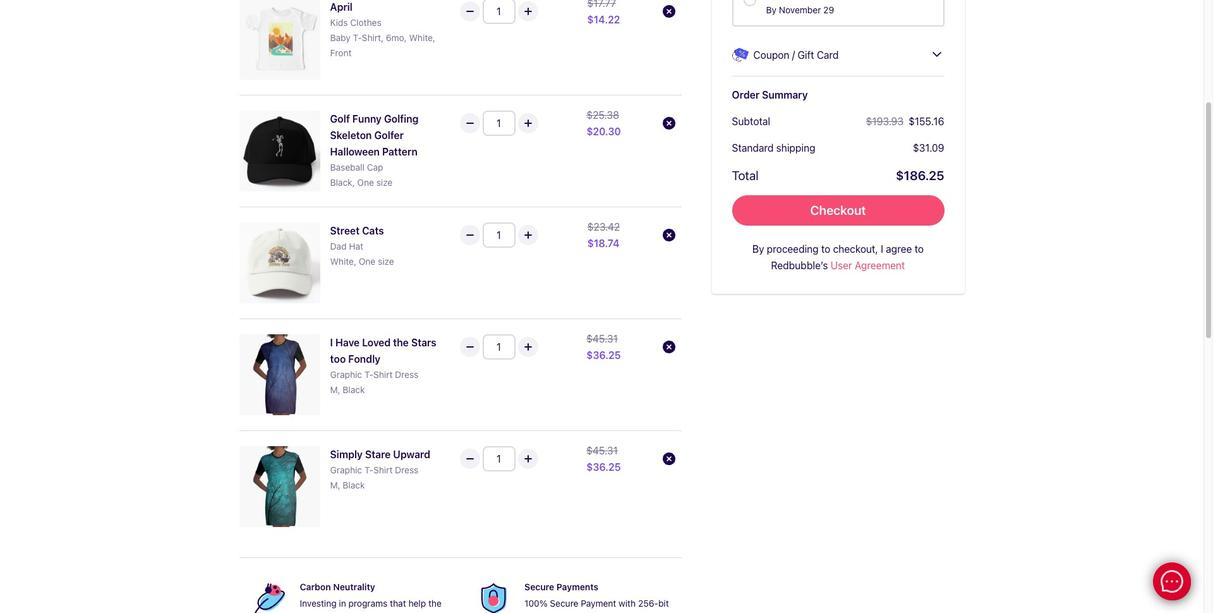 Task type: locate. For each thing, give the bounding box(es) containing it.
i have loved the stars too fondly graphic t-shirt dress m, black
[[330, 337, 437, 395]]

$45.31 $36.25
[[587, 333, 621, 361], [587, 445, 621, 473]]

2 quantity number field from the top
[[483, 110, 516, 136]]

user
[[831, 260, 853, 271]]

order summary element
[[712, 0, 965, 294]]

black down fondly
[[343, 384, 365, 395]]

1 quantity number field from the top
[[483, 0, 516, 24]]

2 $36.25 from the top
[[587, 461, 621, 473]]

agreement
[[855, 260, 906, 271]]

summary
[[762, 89, 808, 100]]

pattern
[[382, 146, 418, 157]]

1 horizontal spatial to
[[915, 243, 924, 255]]

$25.38 $20.30
[[587, 109, 621, 137]]

secure
[[525, 581, 555, 592], [550, 598, 579, 609]]

2 shirt from the top
[[374, 464, 393, 475]]

street cats dad hat white, one size
[[330, 225, 394, 267]]

1 vertical spatial m,
[[330, 480, 340, 490]]

carbon neutrality image
[[254, 583, 285, 613]]

by for by proceeding to checkout, i agree to redbubble's
[[753, 243, 765, 255]]

skeleton
[[330, 129, 372, 141]]

graphic down too
[[330, 369, 362, 380]]

1 black from the top
[[343, 384, 365, 395]]

100%
[[525, 598, 548, 609]]

gift
[[798, 49, 815, 60]]

standard shipping
[[732, 142, 816, 153]]

1 $45.31 from the top
[[587, 333, 618, 344]]

total
[[732, 168, 759, 182]]

dad
[[330, 241, 347, 251]]

t- inside i have loved the stars too fondly graphic t-shirt dress m, black
[[365, 369, 374, 380]]

subtotal
[[732, 115, 771, 127]]

1 vertical spatial black
[[343, 480, 365, 490]]

size down 'cap'
[[377, 177, 393, 187]]

dress down i have loved the stars too fondly link
[[395, 369, 419, 380]]

shirt down i have loved the stars too fondly link
[[374, 369, 393, 380]]

white, right 6mo,
[[409, 32, 436, 43]]

to right agree
[[915, 243, 924, 255]]

0 vertical spatial m,
[[330, 384, 340, 395]]

black
[[343, 384, 365, 395], [343, 480, 365, 490]]

the
[[393, 337, 409, 348], [429, 598, 442, 609]]

one down hat
[[359, 256, 376, 267]]

0 vertical spatial $45.31 $36.25
[[587, 333, 621, 361]]

0 vertical spatial black
[[343, 384, 365, 395]]

2 graphic from the top
[[330, 464, 362, 475]]

t- for stare
[[365, 464, 374, 475]]

secure payments element
[[474, 578, 672, 613]]

black down simply
[[343, 480, 365, 490]]

one down 'cap'
[[357, 177, 374, 187]]

0 vertical spatial white,
[[409, 32, 436, 43]]

cap
[[367, 162, 383, 172]]

payments
[[557, 581, 599, 592]]

user agreement link
[[831, 257, 906, 273]]

4 quantity number field from the top
[[483, 334, 516, 359]]

$45.31
[[587, 333, 618, 344], [587, 445, 618, 456]]

cost summary element
[[732, 113, 945, 185]]

redbubble's
[[772, 260, 828, 271]]

the inside carbon neutrality investing in programs that help the
[[429, 598, 442, 609]]

t-
[[353, 32, 362, 43], [365, 369, 374, 380], [365, 464, 374, 475]]

agree
[[886, 243, 912, 255]]

by inside by proceeding to checkout, i agree to redbubble's
[[753, 243, 765, 255]]

1 vertical spatial dress
[[395, 464, 419, 475]]

0 vertical spatial one
[[357, 177, 374, 187]]

1 vertical spatial secure
[[550, 598, 579, 609]]

coupon
[[754, 49, 790, 60]]

$186.25
[[896, 168, 945, 182]]

1 horizontal spatial the
[[429, 598, 442, 609]]

m, inside simply stare upward graphic t-shirt dress m, black
[[330, 480, 340, 490]]

dress inside i have loved the stars too fondly graphic t-shirt dress m, black
[[395, 369, 419, 380]]

1 vertical spatial $45.31
[[587, 445, 618, 456]]

1 horizontal spatial by
[[766, 4, 777, 15]]

order
[[732, 89, 760, 100]]

m, down too
[[330, 384, 340, 395]]

the left stars
[[393, 337, 409, 348]]

1 vertical spatial white,
[[330, 256, 357, 267]]

2 $45.31 $36.25 from the top
[[587, 445, 621, 473]]

0 horizontal spatial the
[[393, 337, 409, 348]]

that
[[390, 598, 406, 609]]

2 $45.31 from the top
[[587, 445, 618, 456]]

size down street cats link
[[378, 256, 394, 267]]

/
[[792, 49, 795, 60]]

dress down upward
[[395, 464, 419, 475]]

0 vertical spatial i
[[881, 243, 884, 255]]

$36.25
[[587, 349, 621, 361], [587, 461, 621, 473]]

t- right baby
[[353, 32, 362, 43]]

secure up 100%
[[525, 581, 555, 592]]

1 to from the left
[[822, 243, 831, 255]]

m, down simply
[[330, 480, 340, 490]]

0 vertical spatial shirt
[[374, 369, 393, 380]]

shirt
[[374, 369, 393, 380], [374, 464, 393, 475]]

i inside by proceeding to checkout, i agree to redbubble's
[[881, 243, 884, 255]]

street cats link
[[330, 222, 442, 239]]

quantity number field for size
[[483, 222, 516, 248]]

fondly
[[348, 353, 381, 365]]

5 quantity number field from the top
[[483, 446, 516, 471]]

t- inside april kids clothes baby t-shirt, 6mo, white, front
[[353, 32, 362, 43]]

0 vertical spatial dress
[[395, 369, 419, 380]]

kids
[[330, 17, 348, 28]]

1 horizontal spatial i
[[881, 243, 884, 255]]

one
[[357, 177, 374, 187], [359, 256, 376, 267]]

$36.25 for simply stare upward
[[587, 461, 621, 473]]

1 horizontal spatial white,
[[409, 32, 436, 43]]

simply
[[330, 449, 363, 460]]

i up agreement
[[881, 243, 884, 255]]

256-
[[638, 598, 659, 609]]

1 vertical spatial shirt
[[374, 464, 393, 475]]

2 m, from the top
[[330, 480, 340, 490]]

secure payments image
[[479, 583, 510, 613]]

cats
[[362, 225, 384, 236]]

0 horizontal spatial by
[[753, 243, 765, 255]]

the right help
[[429, 598, 442, 609]]

clothes
[[350, 17, 382, 28]]

$20.30
[[587, 126, 621, 137]]

3 quantity number field from the top
[[483, 222, 516, 248]]

the inside i have loved the stars too fondly graphic t-shirt dress m, black
[[393, 337, 409, 348]]

0 horizontal spatial to
[[822, 243, 831, 255]]

0 horizontal spatial white,
[[330, 256, 357, 267]]

by left proceeding
[[753, 243, 765, 255]]

one inside street cats dad hat white, one size
[[359, 256, 376, 267]]

1 vertical spatial t-
[[365, 369, 374, 380]]

1 vertical spatial i
[[330, 337, 333, 348]]

0 horizontal spatial i
[[330, 337, 333, 348]]

$18.74
[[588, 237, 620, 249]]

white, down dad
[[330, 256, 357, 267]]

checkout,
[[834, 243, 879, 255]]

white,
[[409, 32, 436, 43], [330, 256, 357, 267]]

i
[[881, 243, 884, 255], [330, 337, 333, 348]]

1 shirt from the top
[[374, 369, 393, 380]]

1 vertical spatial the
[[429, 598, 442, 609]]

graphic down simply
[[330, 464, 362, 475]]

1 vertical spatial $45.31 $36.25
[[587, 445, 621, 473]]

secure payments 100% secure payment with 256-bit
[[525, 581, 669, 613]]

m, inside i have loved the stars too fondly graphic t-shirt dress m, black
[[330, 384, 340, 395]]

graphic
[[330, 369, 362, 380], [330, 464, 362, 475]]

neutrality
[[333, 581, 375, 592]]

to
[[822, 243, 831, 255], [915, 243, 924, 255]]

1 graphic from the top
[[330, 369, 362, 380]]

t- down fondly
[[365, 369, 374, 380]]

1 $45.31 $36.25 from the top
[[587, 333, 621, 361]]

m,
[[330, 384, 340, 395], [330, 480, 340, 490]]

1 dress from the top
[[395, 369, 419, 380]]

card
[[817, 49, 839, 60]]

1 vertical spatial $36.25
[[587, 461, 621, 473]]

1 vertical spatial one
[[359, 256, 376, 267]]

2 dress from the top
[[395, 464, 419, 475]]

size
[[377, 177, 393, 187], [378, 256, 394, 267]]

have
[[336, 337, 360, 348]]

1 vertical spatial graphic
[[330, 464, 362, 475]]

i inside i have loved the stars too fondly graphic t-shirt dress m, black
[[330, 337, 333, 348]]

by proceeding to checkout, i agree to redbubble's
[[753, 243, 924, 271]]

Quantity number field
[[483, 0, 516, 24], [483, 110, 516, 136], [483, 222, 516, 248], [483, 334, 516, 359], [483, 446, 516, 471]]

white, inside april kids clothes baby t-shirt, 6mo, white, front
[[409, 32, 436, 43]]

shirt inside i have loved the stars too fondly graphic t-shirt dress m, black
[[374, 369, 393, 380]]

0 vertical spatial graphic
[[330, 369, 362, 380]]

i left have
[[330, 337, 333, 348]]

2 to from the left
[[915, 243, 924, 255]]

april
[[330, 1, 353, 12]]

black inside i have loved the stars too fondly graphic t-shirt dress m, black
[[343, 384, 365, 395]]

0 vertical spatial size
[[377, 177, 393, 187]]

shirt down simply stare upward link
[[374, 464, 393, 475]]

1 $36.25 from the top
[[587, 349, 621, 361]]

t- inside simply stare upward graphic t-shirt dress m, black
[[365, 464, 374, 475]]

0 vertical spatial $45.31
[[587, 333, 618, 344]]

to left checkout,
[[822, 243, 831, 255]]

graphic inside i have loved the stars too fondly graphic t-shirt dress m, black
[[330, 369, 362, 380]]

1 vertical spatial by
[[753, 243, 765, 255]]

user agreement element
[[732, 241, 945, 273]]

1 vertical spatial size
[[378, 256, 394, 267]]

secure down payments
[[550, 598, 579, 609]]

open chat image
[[1165, 574, 1183, 592]]

help
[[409, 598, 426, 609]]

simply stare upward image
[[239, 446, 320, 527]]

by
[[766, 4, 777, 15], [753, 243, 765, 255]]

t- down 'stare'
[[365, 464, 374, 475]]

0 vertical spatial the
[[393, 337, 409, 348]]

t- for kids
[[353, 32, 362, 43]]

0 vertical spatial by
[[766, 4, 777, 15]]

0 vertical spatial t-
[[353, 32, 362, 43]]

by left november
[[766, 4, 777, 15]]

golf
[[330, 113, 350, 124]]

1 m, from the top
[[330, 384, 340, 395]]

2 black from the top
[[343, 480, 365, 490]]

0 vertical spatial $36.25
[[587, 349, 621, 361]]

user agreement
[[831, 260, 906, 271]]

dress
[[395, 369, 419, 380], [395, 464, 419, 475]]

november
[[779, 4, 821, 15]]

payment
[[581, 598, 617, 609]]

2 vertical spatial t-
[[365, 464, 374, 475]]



Task type: describe. For each thing, give the bounding box(es) containing it.
i have loved the stars too fondly image
[[239, 334, 320, 415]]

$23.42 $18.74
[[588, 221, 620, 249]]

black inside simply stare upward graphic t-shirt dress m, black
[[343, 480, 365, 490]]

order summary
[[732, 89, 808, 100]]

29
[[824, 4, 835, 15]]

quantity number field for fondly
[[483, 334, 516, 359]]

shirt inside simply stare upward graphic t-shirt dress m, black
[[374, 464, 393, 475]]

size inside golf funny golfing skeleton golfer halloween pattern baseball cap black, one size
[[377, 177, 393, 187]]

$31.09
[[913, 142, 945, 153]]

carbon neutrality element
[[249, 578, 454, 613]]

golf funny golfing skeleton golfer halloween pattern baseball cap black, one size
[[330, 113, 419, 187]]

carbon
[[300, 581, 331, 592]]

black,
[[330, 177, 355, 187]]

quantity number field for pattern
[[483, 110, 516, 136]]

white, inside street cats dad hat white, one size
[[330, 256, 357, 267]]

golfing
[[384, 113, 419, 124]]

front
[[330, 47, 352, 58]]

funny
[[353, 113, 382, 124]]

stare
[[365, 449, 391, 460]]

too
[[330, 353, 346, 365]]

$14.22
[[588, 14, 620, 25]]

golfer
[[375, 129, 404, 141]]

trust signals element
[[239, 568, 682, 613]]

6mo,
[[386, 32, 407, 43]]

shipping
[[777, 142, 816, 153]]

coupon / gift card
[[754, 49, 839, 60]]

$36.25 for i have loved the stars too fondly
[[587, 349, 621, 361]]

investing
[[300, 598, 337, 609]]

stars
[[411, 337, 437, 348]]

quantity number field for 6mo,
[[483, 0, 516, 24]]

halloween
[[330, 146, 380, 157]]

graphic inside simply stare upward graphic t-shirt dress m, black
[[330, 464, 362, 475]]

$45.31 $36.25 for i have loved the stars too fondly
[[587, 333, 621, 361]]

shirt,
[[362, 32, 384, 43]]

$45.31 for simply stare upward
[[587, 445, 618, 456]]

line items in cart element
[[239, 0, 682, 557]]

simply stare upward link
[[330, 446, 442, 462]]

$155.16
[[909, 115, 945, 127]]

i have loved the stars too fondly link
[[330, 334, 442, 367]]

simply stare upward graphic t-shirt dress m, black
[[330, 449, 430, 490]]

$45.31 $36.25 for simply stare upward
[[587, 445, 621, 473]]

golf funny golfing skeleton golfer halloween pattern image
[[239, 110, 320, 191]]

$193.93
[[867, 115, 904, 127]]

april kids clothes baby t-shirt, 6mo, white, front
[[330, 1, 436, 58]]

loved
[[362, 337, 391, 348]]

$25.38
[[587, 109, 620, 120]]

size inside street cats dad hat white, one size
[[378, 256, 394, 267]]

with
[[619, 598, 636, 609]]

hat
[[349, 241, 364, 251]]

by november 29
[[766, 4, 835, 15]]

bit
[[659, 598, 669, 609]]

programs
[[349, 598, 388, 609]]

$193.93 $155.16
[[867, 115, 945, 127]]

april link
[[330, 0, 442, 15]]

carbon neutrality investing in programs that help the
[[300, 581, 442, 613]]

0 vertical spatial secure
[[525, 581, 555, 592]]

in
[[339, 598, 346, 609]]

coupon / gift card button
[[732, 47, 945, 63]]

april image
[[239, 0, 320, 79]]

$45.31 for i have loved the stars too fondly
[[587, 333, 618, 344]]

quantity number field for dress
[[483, 446, 516, 471]]

baby
[[330, 32, 351, 43]]

$23.42
[[588, 221, 620, 232]]

upward
[[393, 449, 430, 460]]

one inside golf funny golfing skeleton golfer halloween pattern baseball cap black, one size
[[357, 177, 374, 187]]

proceeding
[[767, 243, 819, 255]]

baseball
[[330, 162, 365, 172]]

golf funny golfing skeleton golfer halloween pattern link
[[330, 110, 442, 160]]

dress inside simply stare upward graphic t-shirt dress m, black
[[395, 464, 419, 475]]

street
[[330, 225, 360, 236]]

by for by november 29
[[766, 4, 777, 15]]

standard
[[732, 142, 774, 153]]

street cats image
[[239, 222, 320, 303]]



Task type: vqa. For each thing, say whether or not it's contained in the screenshot.
bottom SECURE
yes



